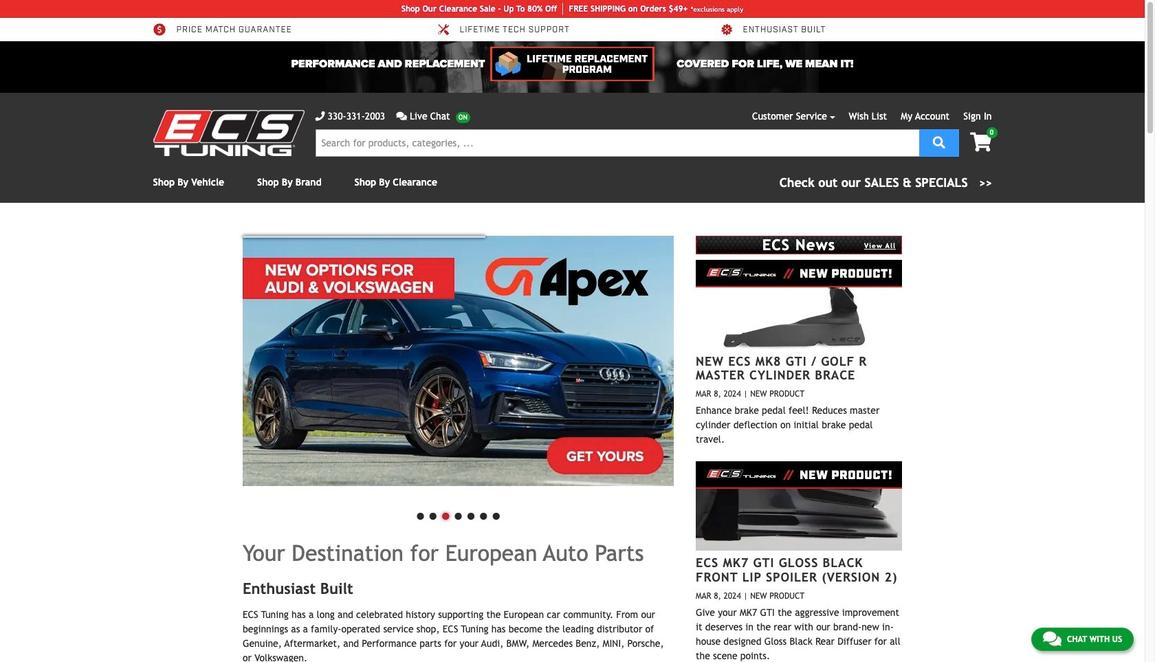 Task type: locate. For each thing, give the bounding box(es) containing it.
comments image
[[396, 111, 407, 121], [1044, 631, 1062, 647]]

1 horizontal spatial comments image
[[1044, 631, 1062, 647]]

ecs mk7 gti gloss black front lip spoiler (version 2) image
[[696, 462, 903, 551]]

Search text field
[[315, 129, 920, 157]]

0 vertical spatial comments image
[[396, 111, 407, 121]]

shopping cart image
[[971, 133, 992, 152]]

0 horizontal spatial comments image
[[396, 111, 407, 121]]

1 vertical spatial comments image
[[1044, 631, 1062, 647]]



Task type: vqa. For each thing, say whether or not it's contained in the screenshot.
the "VAG - Now Offering APEX Wheels For Your Audi & VW" image
yes



Task type: describe. For each thing, give the bounding box(es) containing it.
new ecs mk8 gti / golf r master cylinder brace image
[[696, 260, 903, 349]]

phone image
[[315, 111, 325, 121]]

search image
[[933, 136, 946, 148]]

vag - now offering apex wheels for your audi & vw image
[[243, 236, 674, 486]]

lifetime replacement program banner image
[[491, 47, 655, 81]]

ecs tuning image
[[153, 110, 304, 156]]



